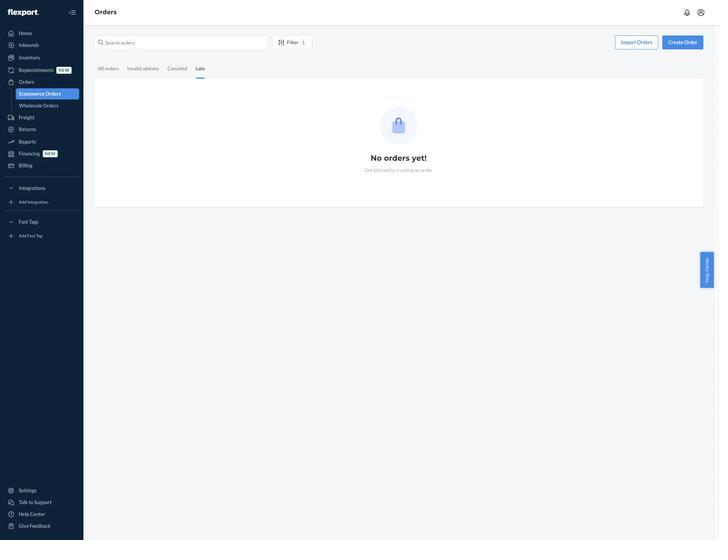 Task type: describe. For each thing, give the bounding box(es) containing it.
feedback
[[30, 523, 51, 529]]

settings link
[[4, 485, 79, 496]]

address
[[142, 65, 159, 71]]

0 horizontal spatial orders link
[[4, 77, 79, 88]]

wholesale orders link
[[15, 100, 79, 111]]

inventory
[[19, 55, 40, 61]]

inbounds link
[[4, 40, 79, 51]]

center inside button
[[704, 257, 711, 272]]

add integration link
[[4, 197, 79, 208]]

integration
[[27, 200, 48, 205]]

reports link
[[4, 136, 79, 148]]

returns
[[19, 126, 36, 132]]

close navigation image
[[68, 8, 77, 17]]

late
[[196, 65, 205, 71]]

integrations
[[19, 185, 45, 191]]

orders for wholesale orders
[[43, 103, 58, 109]]

add for add fast tag
[[19, 233, 27, 238]]

add integration
[[19, 200, 48, 205]]

invalid
[[127, 65, 142, 71]]

search image
[[98, 40, 104, 45]]

1
[[302, 39, 305, 45]]

orders for no
[[384, 153, 410, 163]]

new for replenishments
[[59, 68, 70, 73]]

inbounds
[[19, 42, 39, 48]]

1 vertical spatial help center
[[19, 511, 45, 517]]

filter 1
[[287, 39, 305, 45]]

started
[[374, 167, 389, 173]]

create
[[669, 39, 684, 45]]

canceled
[[168, 65, 187, 71]]

add fast tag
[[19, 233, 42, 238]]

freight
[[19, 114, 34, 120]]

integrations button
[[4, 183, 79, 194]]

0 horizontal spatial center
[[30, 511, 45, 517]]

creating
[[396, 167, 414, 173]]

add fast tag link
[[4, 230, 79, 241]]

help center link
[[4, 509, 79, 520]]

orders up search icon
[[95, 8, 117, 16]]

give feedback
[[19, 523, 51, 529]]

fast inside dropdown button
[[19, 219, 28, 225]]

fast tags button
[[4, 216, 79, 228]]

reports
[[19, 139, 36, 145]]

billing link
[[4, 160, 79, 171]]

import orders button
[[616, 35, 659, 49]]

order
[[685, 39, 698, 45]]

to
[[29, 499, 33, 505]]

home link
[[4, 28, 79, 39]]

by
[[390, 167, 395, 173]]

financing
[[19, 151, 40, 157]]

empty list image
[[380, 106, 418, 144]]

orders for all
[[105, 65, 119, 71]]

0 horizontal spatial help
[[19, 511, 29, 517]]

import orders
[[622, 39, 653, 45]]

settings
[[19, 487, 37, 493]]

fast tags
[[19, 219, 39, 225]]



Task type: locate. For each thing, give the bounding box(es) containing it.
billing
[[19, 162, 33, 168]]

freight link
[[4, 112, 79, 123]]

1 vertical spatial fast
[[27, 233, 35, 238]]

1 horizontal spatial help
[[704, 273, 711, 283]]

1 horizontal spatial help center
[[704, 257, 711, 283]]

orders link up "ecommerce orders"
[[4, 77, 79, 88]]

1 vertical spatial orders link
[[4, 77, 79, 88]]

home
[[19, 30, 32, 36]]

tags
[[29, 219, 39, 225]]

replenishments
[[19, 67, 54, 73]]

orders for import orders
[[637, 39, 653, 45]]

get started by creating an order
[[365, 167, 433, 173]]

add left "integration"
[[19, 200, 27, 205]]

help
[[704, 273, 711, 283], [19, 511, 29, 517]]

0 vertical spatial orders
[[105, 65, 119, 71]]

fast
[[19, 219, 28, 225], [27, 233, 35, 238]]

no orders yet!
[[371, 153, 427, 163]]

import
[[622, 39, 637, 45]]

help center
[[704, 257, 711, 283], [19, 511, 45, 517]]

orders for ecommerce orders
[[46, 91, 61, 97]]

wholesale
[[19, 103, 42, 109]]

ecommerce
[[19, 91, 45, 97]]

ecommerce orders
[[19, 91, 61, 97]]

create order link
[[663, 35, 704, 49]]

0 horizontal spatial new
[[45, 151, 56, 156]]

invalid address
[[127, 65, 159, 71]]

wholesale orders
[[19, 103, 58, 109]]

1 horizontal spatial orders
[[384, 153, 410, 163]]

0 vertical spatial help
[[704, 273, 711, 283]]

give feedback button
[[4, 521, 79, 532]]

Search orders text field
[[94, 35, 268, 49]]

orders up get started by creating an order at the right
[[384, 153, 410, 163]]

1 vertical spatial new
[[45, 151, 56, 156]]

filter
[[287, 39, 299, 45]]

orders
[[105, 65, 119, 71], [384, 153, 410, 163]]

fast left tags
[[19, 219, 28, 225]]

1 vertical spatial add
[[19, 233, 27, 238]]

new down inventory link
[[59, 68, 70, 73]]

orders right import
[[637, 39, 653, 45]]

orders right all
[[105, 65, 119, 71]]

create order
[[669, 39, 698, 45]]

add
[[19, 200, 27, 205], [19, 233, 27, 238]]

order
[[421, 167, 433, 173]]

open notifications image
[[683, 8, 692, 17]]

orders up ecommerce
[[19, 79, 34, 85]]

0 horizontal spatial help center
[[19, 511, 45, 517]]

center
[[704, 257, 711, 272], [30, 511, 45, 517]]

1 horizontal spatial orders link
[[95, 8, 117, 16]]

new for financing
[[45, 151, 56, 156]]

orders link
[[95, 8, 117, 16], [4, 77, 79, 88]]

all
[[98, 65, 104, 71]]

2 add from the top
[[19, 233, 27, 238]]

help center button
[[701, 252, 714, 288]]

help inside button
[[704, 273, 711, 283]]

1 vertical spatial center
[[30, 511, 45, 517]]

inventory link
[[4, 52, 79, 63]]

new
[[59, 68, 70, 73], [45, 151, 56, 156]]

add down the 'fast tags'
[[19, 233, 27, 238]]

talk to support
[[19, 499, 52, 505]]

new down reports link on the left top of page
[[45, 151, 56, 156]]

get
[[365, 167, 373, 173]]

orders down ecommerce orders link
[[43, 103, 58, 109]]

0 horizontal spatial orders
[[105, 65, 119, 71]]

1 horizontal spatial new
[[59, 68, 70, 73]]

orders
[[95, 8, 117, 16], [637, 39, 653, 45], [19, 79, 34, 85], [46, 91, 61, 97], [43, 103, 58, 109]]

talk to support button
[[4, 497, 79, 508]]

returns link
[[4, 124, 79, 135]]

0 vertical spatial add
[[19, 200, 27, 205]]

open account menu image
[[697, 8, 706, 17]]

give
[[19, 523, 29, 529]]

support
[[34, 499, 52, 505]]

1 add from the top
[[19, 200, 27, 205]]

add for add integration
[[19, 200, 27, 205]]

tag
[[36, 233, 42, 238]]

0 vertical spatial orders link
[[95, 8, 117, 16]]

add inside add integration link
[[19, 200, 27, 205]]

add inside add fast tag link
[[19, 233, 27, 238]]

0 vertical spatial fast
[[19, 219, 28, 225]]

flexport logo image
[[8, 9, 39, 16]]

ecommerce orders link
[[15, 88, 79, 100]]

help center inside button
[[704, 257, 711, 283]]

1 vertical spatial help
[[19, 511, 29, 517]]

an
[[415, 167, 420, 173]]

0 vertical spatial new
[[59, 68, 70, 73]]

0 vertical spatial help center
[[704, 257, 711, 283]]

1 vertical spatial orders
[[384, 153, 410, 163]]

1 horizontal spatial center
[[704, 257, 711, 272]]

orders inside 'button'
[[637, 39, 653, 45]]

talk
[[19, 499, 28, 505]]

yet!
[[412, 153, 427, 163]]

all orders
[[98, 65, 119, 71]]

no
[[371, 153, 382, 163]]

orders up wholesale orders link
[[46, 91, 61, 97]]

orders link up search icon
[[95, 8, 117, 16]]

fast left tag
[[27, 233, 35, 238]]

0 vertical spatial center
[[704, 257, 711, 272]]



Task type: vqa. For each thing, say whether or not it's contained in the screenshot.
inbound
no



